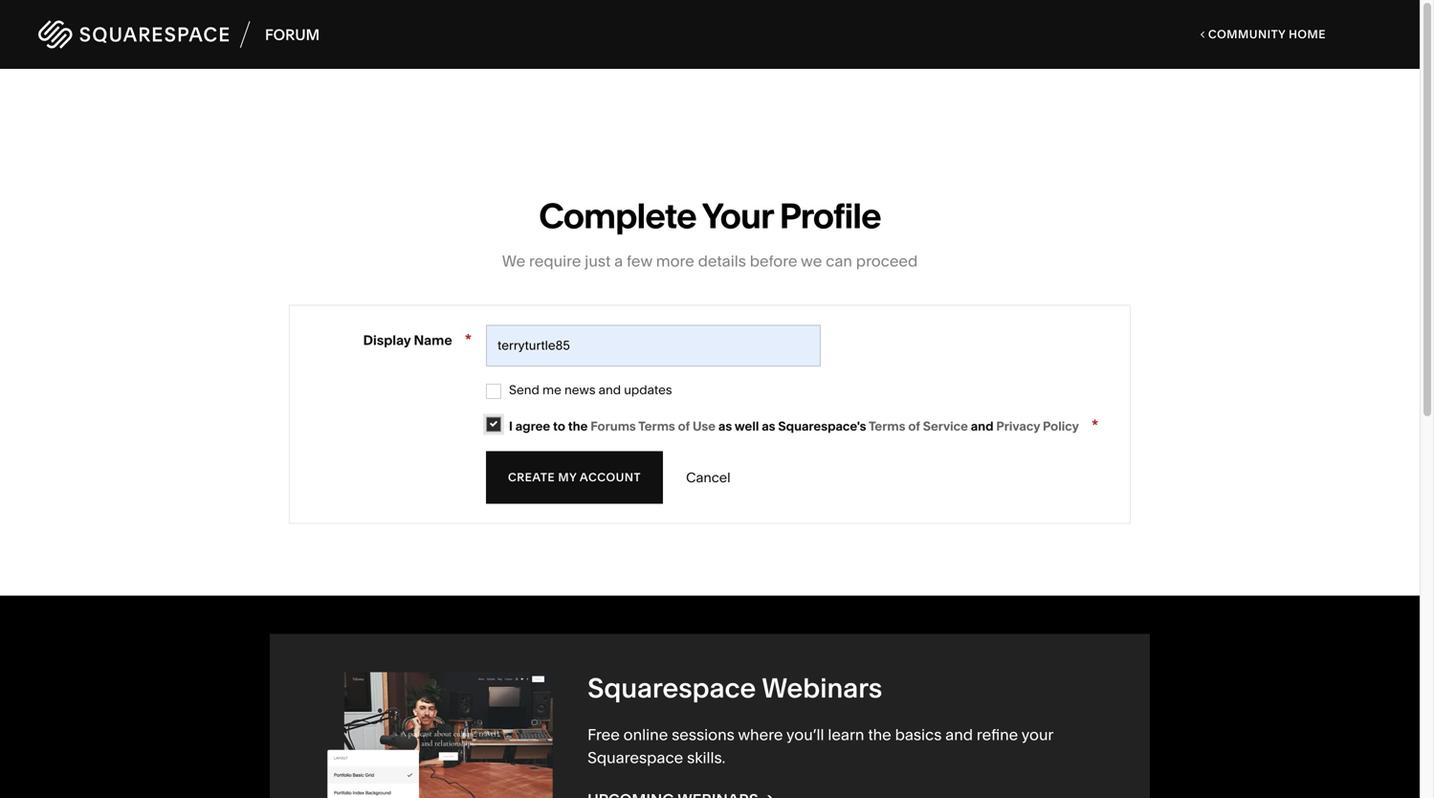 Task type: vqa. For each thing, say whether or not it's contained in the screenshot.
'THE' inside the the Free online sessions where you'll learn the basics and refine your Squarespace skills.
no



Task type: describe. For each thing, give the bounding box(es) containing it.
squarespace's
[[778, 419, 866, 434]]

Send me news and updates checkbox
[[486, 387, 501, 402]]

cancel
[[686, 469, 731, 486]]

few
[[627, 252, 652, 270]]

squarespace inside free online sessions where you'll learn the basics and refine your squarespace skills.
[[588, 748, 683, 767]]

1 of from the left
[[678, 419, 690, 434]]

news
[[565, 382, 596, 398]]

sessions
[[672, 725, 735, 744]]

refine
[[977, 725, 1018, 744]]

privacy
[[997, 419, 1040, 434]]

display name
[[363, 332, 452, 348]]

community home link
[[1183, 10, 1344, 59]]

proceed
[[856, 252, 918, 270]]

community
[[1208, 27, 1286, 41]]

1 squarespace from the top
[[588, 672, 756, 704]]

online
[[624, 725, 668, 744]]

angle left image
[[1201, 28, 1205, 40]]

send
[[509, 382, 540, 398]]

forums terms of use link
[[591, 419, 716, 434]]

agree
[[516, 419, 550, 434]]

squarespace forum image
[[38, 18, 320, 51]]

0 vertical spatial and
[[599, 382, 621, 398]]

basics
[[895, 725, 942, 744]]

require
[[529, 252, 581, 270]]

can
[[826, 252, 853, 270]]

webinars
[[762, 672, 883, 704]]

create my account button
[[486, 451, 663, 504]]

name
[[414, 332, 452, 348]]

to
[[553, 419, 565, 434]]

home
[[1289, 27, 1326, 41]]

we
[[801, 252, 822, 270]]

free online sessions where you'll learn the basics and refine your squarespace skills.
[[588, 725, 1054, 767]]

your
[[702, 195, 773, 237]]

profile
[[780, 195, 881, 237]]

a
[[614, 252, 623, 270]]

where
[[738, 725, 783, 744]]

before
[[750, 252, 798, 270]]

account
[[580, 470, 641, 484]]

details
[[698, 252, 746, 270]]

just
[[585, 252, 611, 270]]



Task type: locate. For each thing, give the bounding box(es) containing it.
squarespace down online
[[588, 748, 683, 767]]

skills.
[[687, 748, 726, 767]]

and left the privacy
[[971, 419, 994, 434]]

of left service
[[908, 419, 920, 434]]

as
[[719, 419, 732, 434], [762, 419, 776, 434]]

policy
[[1043, 419, 1079, 434]]

community home
[[1205, 27, 1326, 41]]

send me news and updates
[[509, 382, 672, 398]]

of
[[678, 419, 690, 434], [908, 419, 920, 434]]

2 vertical spatial and
[[946, 725, 973, 744]]

and right news
[[599, 382, 621, 398]]

i
[[509, 419, 513, 434]]

1 horizontal spatial terms
[[869, 419, 906, 434]]

you'll
[[787, 725, 824, 744]]

create
[[508, 470, 555, 484]]

and left refine
[[946, 725, 973, 744]]

we
[[502, 252, 526, 270]]

2 terms from the left
[[869, 419, 906, 434]]

we require just a few more details before we can proceed
[[502, 252, 918, 270]]

1 vertical spatial the
[[868, 725, 892, 744]]

2 as from the left
[[762, 419, 776, 434]]

and
[[599, 382, 621, 398], [971, 419, 994, 434], [946, 725, 973, 744]]

service
[[923, 419, 968, 434]]

0 horizontal spatial of
[[678, 419, 690, 434]]

use
[[693, 419, 716, 434]]

terms down 'updates'
[[639, 419, 675, 434]]

display
[[363, 332, 411, 348]]

as right use
[[719, 419, 732, 434]]

the right learn on the right bottom of the page
[[868, 725, 892, 744]]

terms left service
[[869, 419, 906, 434]]

Display Name text field
[[486, 325, 821, 366]]

learn
[[828, 725, 865, 744]]

1 horizontal spatial the
[[868, 725, 892, 744]]

complete
[[539, 195, 696, 237]]

create my account
[[508, 470, 641, 484]]

me
[[543, 382, 562, 398]]

my
[[558, 470, 577, 484]]

more
[[656, 252, 695, 270]]

forums
[[591, 419, 636, 434]]

squarespace webinars
[[588, 672, 883, 704]]

and inside free online sessions where you'll learn the basics and refine your squarespace skills.
[[946, 725, 973, 744]]

the right 'to'
[[568, 419, 588, 434]]

2 of from the left
[[908, 419, 920, 434]]

0 horizontal spatial the
[[568, 419, 588, 434]]

0 vertical spatial the
[[568, 419, 588, 434]]

the
[[568, 419, 588, 434], [868, 725, 892, 744]]

free
[[588, 725, 620, 744]]

2 squarespace from the top
[[588, 748, 683, 767]]

as right 'well' at the bottom right
[[762, 419, 776, 434]]

the inside free online sessions where you'll learn the basics and refine your squarespace skills.
[[868, 725, 892, 744]]

1 terms from the left
[[639, 419, 675, 434]]

of left use
[[678, 419, 690, 434]]

1 vertical spatial and
[[971, 419, 994, 434]]

None checkbox
[[486, 420, 501, 435]]

terms
[[639, 419, 675, 434], [869, 419, 906, 434]]

terms of service link
[[869, 419, 968, 434]]

cancel button
[[666, 458, 751, 497]]

squarespace
[[588, 672, 756, 704], [588, 748, 683, 767]]

well
[[735, 419, 759, 434]]

1 vertical spatial squarespace
[[588, 748, 683, 767]]

complete your profile
[[539, 195, 881, 237]]

1 horizontal spatial of
[[908, 419, 920, 434]]

your
[[1022, 725, 1054, 744]]

1 as from the left
[[719, 419, 732, 434]]

0 horizontal spatial as
[[719, 419, 732, 434]]

1 horizontal spatial as
[[762, 419, 776, 434]]

0 vertical spatial squarespace
[[588, 672, 756, 704]]

i agree to the forums terms of use as well as squarespace's terms of service and privacy policy
[[509, 419, 1079, 434]]

updates
[[624, 382, 672, 398]]

0 horizontal spatial terms
[[639, 419, 675, 434]]

squarespace up online
[[588, 672, 756, 704]]

privacy policy link
[[997, 419, 1079, 434]]



